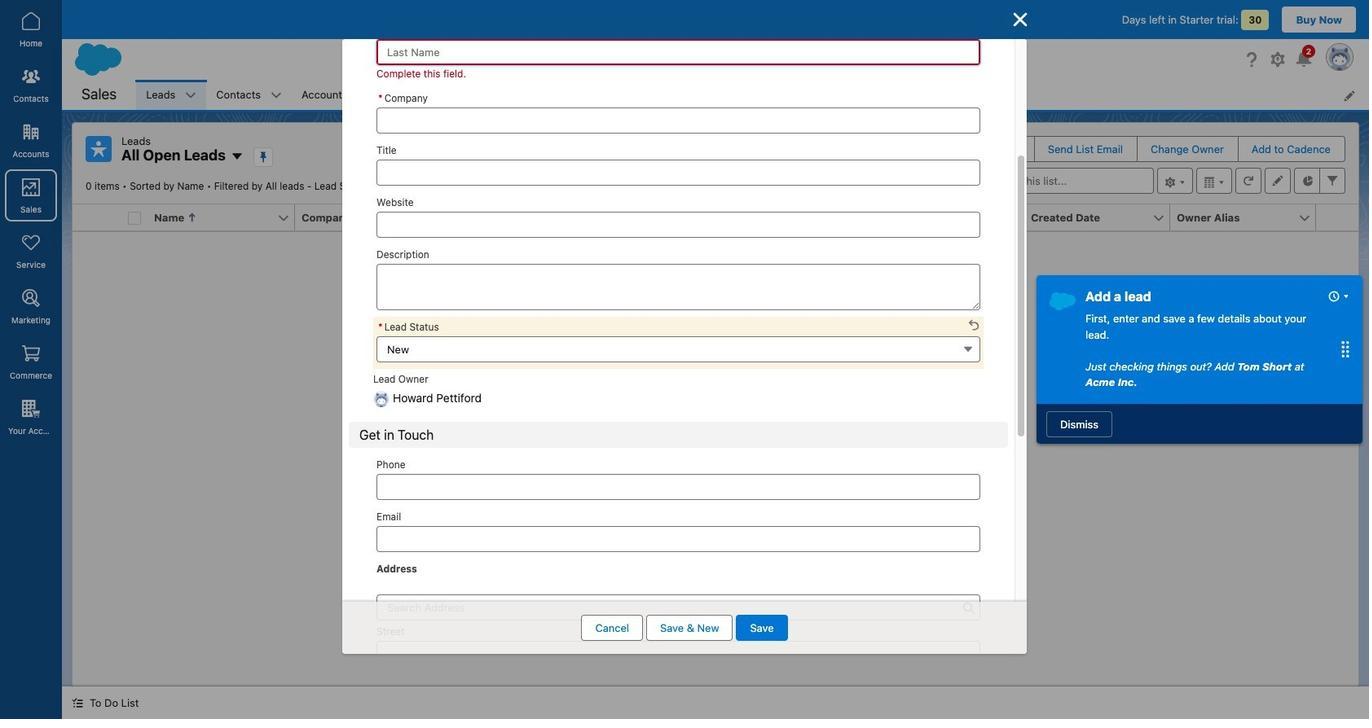 Task type: vqa. For each thing, say whether or not it's contained in the screenshot.
Select an Option Text Field
no



Task type: describe. For each thing, give the bounding box(es) containing it.
Last Name text field
[[377, 39, 981, 65]]

owner alias element
[[1171, 205, 1326, 232]]

1 list item from the left
[[136, 80, 207, 110]]

lead status element
[[879, 205, 1034, 232]]

item number image
[[73, 205, 121, 231]]

inverse image
[[1011, 10, 1030, 29]]

4 list item from the left
[[379, 80, 487, 110]]

2 list item from the left
[[207, 80, 292, 110]]

5 list item from the left
[[756, 80, 821, 110]]

select list display image
[[1197, 168, 1233, 194]]

action image
[[1317, 205, 1359, 231]]

email element
[[733, 205, 889, 232]]

all open leads|leads|list view element
[[72, 122, 1360, 687]]

Search All Open Leads list view. search field
[[959, 168, 1154, 194]]

3 list item from the left
[[292, 80, 379, 110]]

list view controls image
[[1158, 168, 1193, 194]]

name element
[[148, 205, 305, 232]]

state/province element
[[441, 205, 597, 232]]

text default image
[[72, 698, 83, 709]]

cell inside all open leads|leads|list view element
[[121, 205, 148, 232]]



Task type: locate. For each thing, give the bounding box(es) containing it.
status
[[467, 347, 965, 544]]

list item
[[136, 80, 207, 110], [207, 80, 292, 110], [292, 80, 379, 110], [379, 80, 487, 110], [756, 80, 821, 110]]

list
[[136, 80, 1370, 110]]

item number element
[[73, 205, 121, 232]]

cell
[[121, 205, 148, 232]]

phone element
[[587, 205, 743, 232]]

all open leads status
[[86, 180, 379, 192]]

None text field
[[377, 107, 981, 133], [377, 159, 981, 185], [377, 475, 981, 501], [377, 107, 981, 133], [377, 159, 981, 185], [377, 475, 981, 501]]

company element
[[295, 205, 451, 232]]

created date element
[[1025, 205, 1180, 232]]

None text field
[[377, 212, 981, 238], [377, 264, 981, 310], [377, 527, 981, 553], [377, 212, 981, 238], [377, 264, 981, 310], [377, 527, 981, 553]]

Lead Status - Current Selection: New button
[[377, 336, 981, 362]]

action element
[[1317, 205, 1359, 232]]



